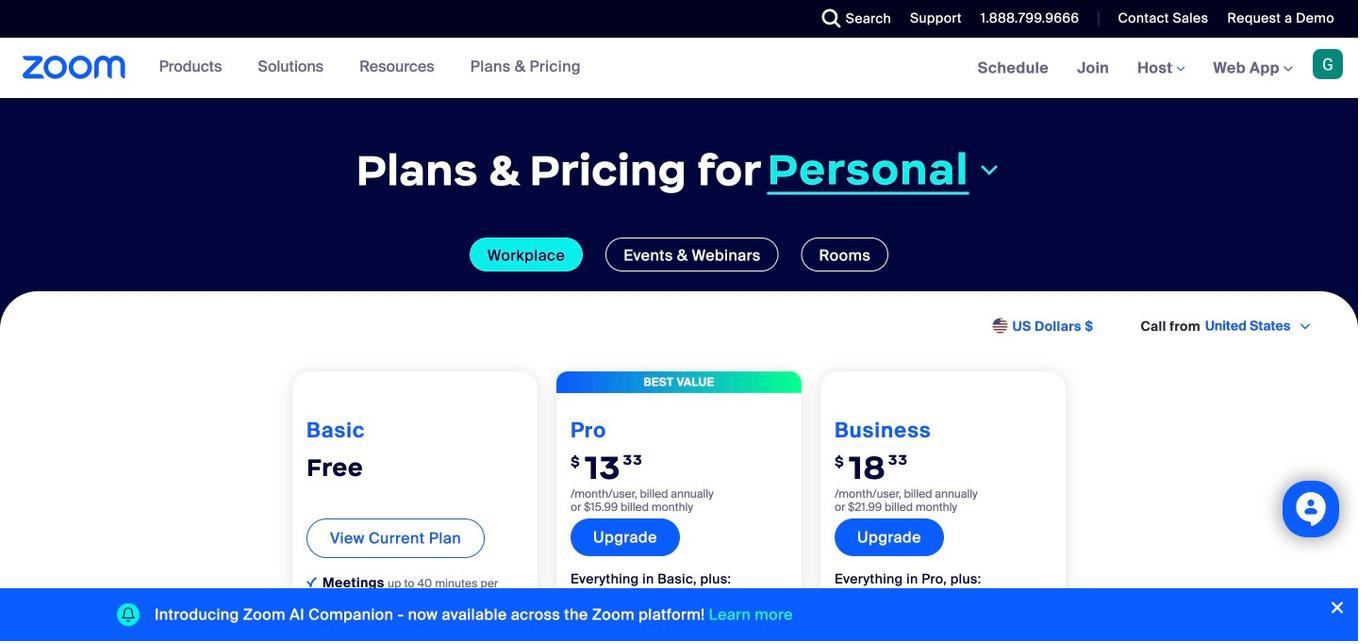 Task type: describe. For each thing, give the bounding box(es) containing it.
zoom logo image
[[23, 56, 126, 79]]

profile picture image
[[1313, 49, 1344, 79]]

1 ok image from the top
[[307, 577, 317, 588]]

2 ok image from the top
[[307, 625, 317, 635]]

meetings navigation
[[964, 38, 1359, 100]]

2 ok image from the left
[[835, 599, 845, 609]]



Task type: vqa. For each thing, say whether or not it's contained in the screenshot.
'Search' text field
no



Task type: locate. For each thing, give the bounding box(es) containing it.
application
[[851, 598, 1025, 632]]

banner
[[0, 38, 1359, 100]]

1 horizontal spatial ok image
[[835, 599, 845, 609]]

main content
[[0, 38, 1359, 642]]

0 horizontal spatial ok image
[[571, 599, 581, 609]]

outer image
[[993, 318, 1010, 335]]

tabs of zoom services tab list
[[28, 238, 1330, 272]]

product information navigation
[[145, 38, 595, 98]]

1 vertical spatial ok image
[[307, 625, 317, 635]]

down image
[[977, 159, 1003, 182]]

1 ok image from the left
[[571, 599, 581, 609]]

ok image
[[307, 577, 317, 588], [307, 625, 317, 635]]

0 vertical spatial ok image
[[307, 577, 317, 588]]

ok image
[[571, 599, 581, 609], [835, 599, 845, 609]]



